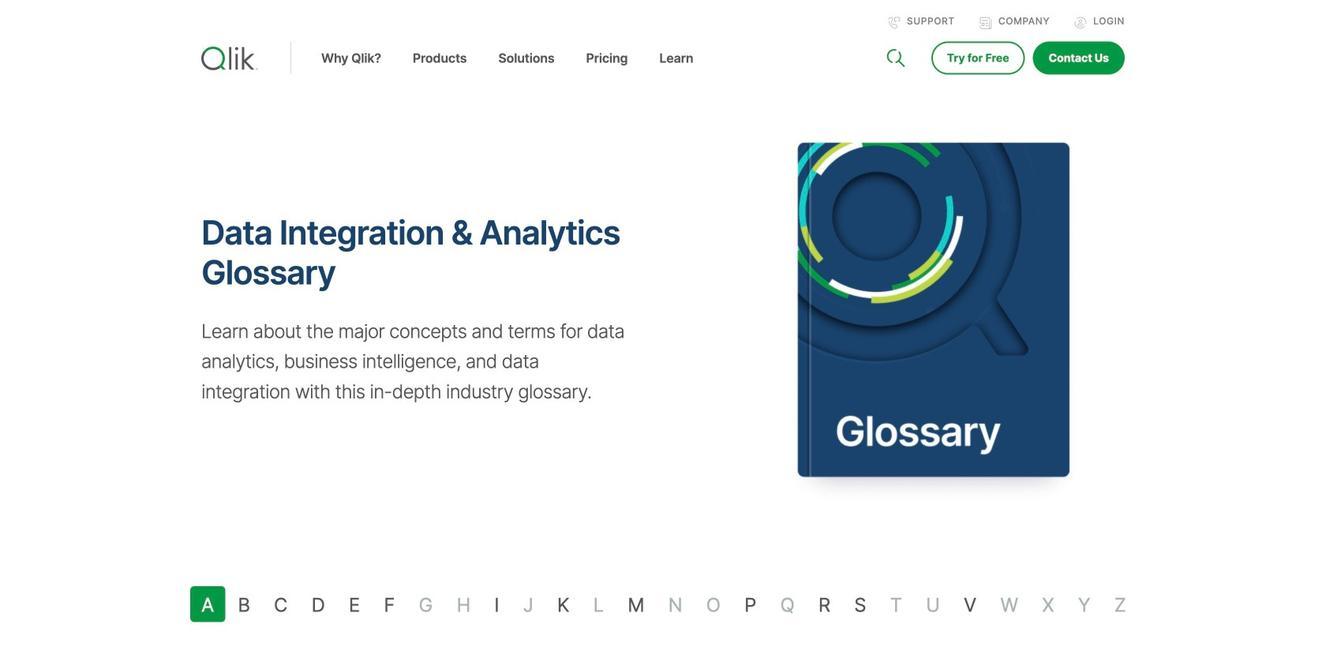 Task type: locate. For each thing, give the bounding box(es) containing it.
qlik image
[[201, 47, 258, 70]]

data integration & analytics glossary - hero image image
[[675, 93, 1231, 528]]

support image
[[888, 17, 901, 29]]



Task type: vqa. For each thing, say whether or not it's contained in the screenshot.
application
no



Task type: describe. For each thing, give the bounding box(es) containing it.
company image
[[980, 17, 993, 29]]

login image
[[1075, 17, 1088, 29]]



